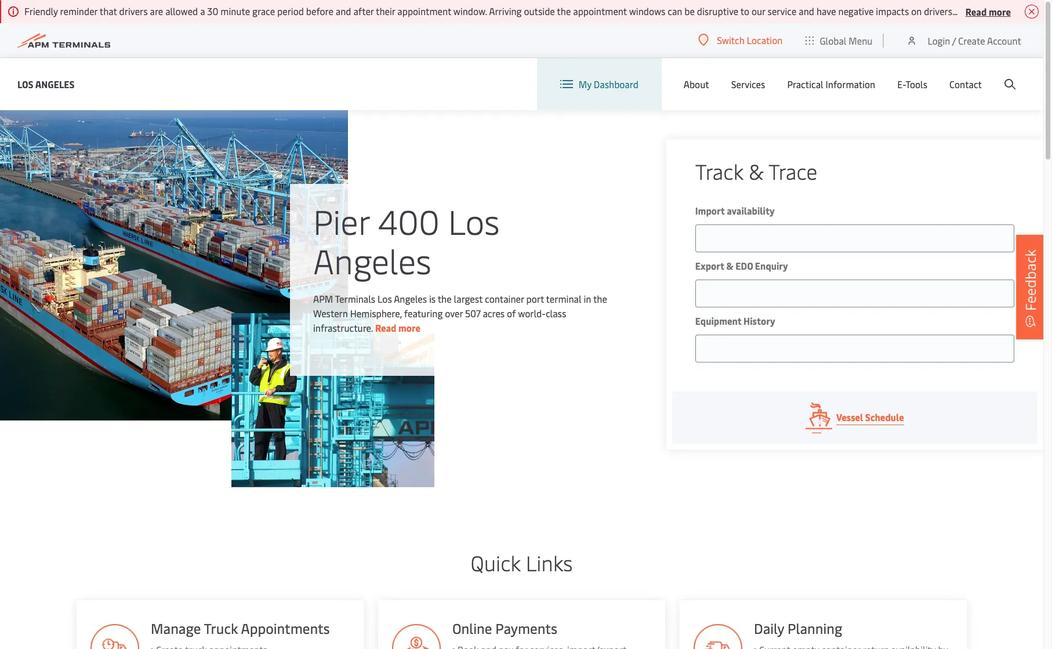 Task type: describe. For each thing, give the bounding box(es) containing it.
window.
[[454, 5, 487, 17]]

outside
[[524, 5, 555, 17]]

be
[[685, 5, 695, 17]]

global menu button
[[795, 23, 885, 58]]

angeles for pier
[[313, 237, 432, 283]]

export & edo enquiry
[[696, 259, 788, 272]]

angeles inside 'los angeles' link
[[35, 77, 75, 90]]

planning
[[788, 619, 843, 638]]

appointments
[[241, 619, 330, 638]]

port
[[527, 292, 544, 305]]

windows
[[629, 5, 666, 17]]

507
[[465, 307, 481, 320]]

payments
[[496, 619, 558, 638]]

infrastructure.
[[313, 321, 373, 334]]

1 appointment from the left
[[398, 5, 451, 17]]

edo
[[736, 259, 753, 272]]

login / create account
[[928, 34, 1022, 47]]

featuring
[[404, 307, 443, 320]]

impacts
[[876, 5, 909, 17]]

reminder
[[60, 5, 98, 17]]

global
[[820, 34, 847, 47]]

time.
[[1014, 5, 1034, 17]]

more for read more link
[[399, 321, 421, 334]]

arriving
[[489, 5, 522, 17]]

links
[[526, 548, 573, 577]]

my dashboard button
[[560, 58, 639, 110]]

e-tools button
[[898, 58, 928, 110]]

apm
[[313, 292, 333, 305]]

allowed
[[165, 5, 198, 17]]

la secondary image
[[232, 313, 435, 487]]

& for edo
[[727, 259, 734, 272]]

services button
[[732, 58, 766, 110]]

terminals
[[335, 292, 376, 305]]

login / create account link
[[907, 23, 1022, 57]]

track & trace
[[696, 157, 818, 185]]

contact button
[[950, 58, 982, 110]]

export
[[696, 259, 725, 272]]

online
[[453, 619, 492, 638]]

1 horizontal spatial the
[[557, 5, 571, 17]]

2 drivers from the left
[[924, 5, 953, 17]]

switch location button
[[699, 34, 783, 46]]

menu
[[849, 34, 873, 47]]

los for apm terminals los angeles is the largest container port terminal in the western hemisphere, featuring over 507 acres of world-class infrastructure.
[[378, 292, 392, 305]]

a
[[200, 5, 205, 17]]

availability
[[727, 204, 775, 217]]

more for read more button
[[989, 5, 1011, 18]]

equipment
[[696, 315, 742, 327]]

& for trace
[[749, 157, 764, 185]]

terminal
[[546, 292, 582, 305]]

that
[[100, 5, 117, 17]]

disruptive
[[697, 5, 739, 17]]

practical information
[[788, 78, 876, 91]]

equipment history
[[696, 315, 776, 327]]

read more link
[[375, 321, 421, 334]]

los angeles pier 400 image
[[0, 110, 348, 421]]

manage
[[151, 619, 201, 638]]

e-tools
[[898, 78, 928, 91]]

world-
[[518, 307, 546, 320]]

2 and from the left
[[799, 5, 815, 17]]

0 horizontal spatial the
[[438, 292, 452, 305]]

manage truck appointments
[[151, 619, 330, 638]]

negative
[[839, 5, 874, 17]]

who
[[955, 5, 973, 17]]

their
[[376, 5, 395, 17]]

history
[[744, 315, 776, 327]]

have
[[817, 5, 837, 17]]

vessel
[[837, 411, 864, 424]]

my
[[579, 78, 592, 91]]

1 on from the left
[[912, 5, 922, 17]]

los angeles link
[[17, 77, 75, 91]]

arrive
[[975, 5, 999, 17]]

read more button
[[966, 4, 1011, 19]]

daily planning
[[754, 619, 843, 638]]

read more for read more link
[[375, 321, 421, 334]]

2 horizontal spatial the
[[594, 292, 608, 305]]

apm terminals los angeles is the largest container port terminal in the western hemisphere, featuring over 507 acres of world-class infrastructure.
[[313, 292, 608, 334]]

in
[[584, 292, 592, 305]]

read for read more button
[[966, 5, 987, 18]]

daily
[[754, 619, 785, 638]]

tools
[[906, 78, 928, 91]]

our
[[752, 5, 766, 17]]

0 horizontal spatial los
[[17, 77, 33, 90]]

of
[[507, 307, 516, 320]]



Task type: locate. For each thing, give the bounding box(es) containing it.
service
[[768, 5, 797, 17]]

1 vertical spatial read more
[[375, 321, 421, 334]]

los
[[17, 77, 33, 90], [448, 198, 500, 244], [378, 292, 392, 305]]

e-
[[898, 78, 906, 91]]

read more up login / create account
[[966, 5, 1011, 18]]

& left edo
[[727, 259, 734, 272]]

0 vertical spatial read
[[966, 5, 987, 18]]

1 horizontal spatial appointment
[[573, 5, 627, 17]]

2 on from the left
[[1001, 5, 1012, 17]]

switch
[[717, 34, 745, 46]]

global menu
[[820, 34, 873, 47]]

enquiry
[[755, 259, 788, 272]]

1 drivers from the left
[[119, 5, 148, 17]]

trace
[[769, 157, 818, 185]]

read down hemisphere,
[[375, 321, 397, 334]]

about button
[[684, 58, 710, 110]]

1 horizontal spatial drivers
[[924, 5, 953, 17]]

class
[[546, 307, 567, 320]]

pier
[[313, 198, 370, 244]]

hemisphere,
[[350, 307, 402, 320]]

1 and from the left
[[336, 5, 351, 17]]

angeles inside pier 400 los angeles
[[313, 237, 432, 283]]

contact
[[950, 78, 982, 91]]

create
[[959, 34, 986, 47]]

truck
[[204, 619, 238, 638]]

minute
[[221, 5, 250, 17]]

orange club loyalty program - 56 image
[[694, 624, 743, 649]]

0 horizontal spatial read
[[375, 321, 397, 334]]

1 vertical spatial read
[[375, 321, 397, 334]]

angeles inside apm terminals los angeles is the largest container port terminal in the western hemisphere, featuring over 507 acres of world-class infrastructure.
[[394, 292, 427, 305]]

read more for read more button
[[966, 5, 1011, 18]]

switch location
[[717, 34, 783, 46]]

online payments link
[[378, 601, 666, 649]]

largest
[[454, 292, 483, 305]]

on right impacts
[[912, 5, 922, 17]]

and
[[336, 5, 351, 17], [799, 5, 815, 17]]

dashboard
[[594, 78, 639, 91]]

manage truck appointments link
[[76, 601, 364, 649]]

1 horizontal spatial los
[[378, 292, 392, 305]]

period
[[277, 5, 304, 17]]

angeles for apm
[[394, 292, 427, 305]]

0 horizontal spatial read more
[[375, 321, 421, 334]]

online payments
[[453, 619, 558, 638]]

tariffs - 131 image
[[392, 624, 441, 649]]

more down featuring on the top left of page
[[399, 321, 421, 334]]

1 horizontal spatial read more
[[966, 5, 1011, 18]]

grace
[[252, 5, 275, 17]]

drivers left who
[[924, 5, 953, 17]]

feedback button
[[1017, 235, 1046, 339]]

2 horizontal spatial los
[[448, 198, 500, 244]]

0 horizontal spatial and
[[336, 5, 351, 17]]

los for pier 400 los angeles
[[448, 198, 500, 244]]

close alert image
[[1025, 5, 1039, 19]]

1 horizontal spatial &
[[749, 157, 764, 185]]

los inside apm terminals los angeles is the largest container port terminal in the western hemisphere, featuring over 507 acres of world-class infrastructure.
[[378, 292, 392, 305]]

manager truck appointments - 53 image
[[90, 624, 139, 649]]

2 vertical spatial angeles
[[394, 292, 427, 305]]

import availability
[[696, 204, 775, 217]]

are
[[150, 5, 163, 17]]

0 vertical spatial angeles
[[35, 77, 75, 90]]

western
[[313, 307, 348, 320]]

1 vertical spatial angeles
[[313, 237, 432, 283]]

1 vertical spatial &
[[727, 259, 734, 272]]

and left after
[[336, 5, 351, 17]]

0 vertical spatial read more
[[966, 5, 1011, 18]]

my dashboard
[[579, 78, 639, 91]]

friendly
[[24, 5, 58, 17]]

before
[[306, 5, 334, 17]]

pier 400 los angeles
[[313, 198, 500, 283]]

the right the is
[[438, 292, 452, 305]]

more left time.
[[989, 5, 1011, 18]]

information
[[826, 78, 876, 91]]

services
[[732, 78, 766, 91]]

drivers left are
[[119, 5, 148, 17]]

1 vertical spatial los
[[448, 198, 500, 244]]

0 horizontal spatial appointment
[[398, 5, 451, 17]]

& left 'trace'
[[749, 157, 764, 185]]

more inside button
[[989, 5, 1011, 18]]

appointment right their at top left
[[398, 5, 451, 17]]

acres
[[483, 307, 505, 320]]

0 horizontal spatial more
[[399, 321, 421, 334]]

read inside button
[[966, 5, 987, 18]]

2 vertical spatial los
[[378, 292, 392, 305]]

schedule
[[866, 411, 905, 424]]

1 horizontal spatial on
[[1001, 5, 1012, 17]]

/
[[953, 34, 957, 47]]

container
[[485, 292, 524, 305]]

400
[[378, 198, 440, 244]]

more
[[989, 5, 1011, 18], [399, 321, 421, 334]]

appointment
[[398, 5, 451, 17], [573, 5, 627, 17]]

feedback
[[1021, 249, 1040, 311]]

read more down hemisphere,
[[375, 321, 421, 334]]

30
[[207, 5, 218, 17]]

on
[[912, 5, 922, 17], [1001, 5, 1012, 17]]

friendly reminder that drivers are allowed a 30 minute grace period before and after their appointment window. arriving outside the appointment windows can be disruptive to our service and have negative impacts on drivers who arrive on time. driv
[[24, 5, 1053, 17]]

0 horizontal spatial on
[[912, 5, 922, 17]]

0 vertical spatial more
[[989, 5, 1011, 18]]

read more
[[966, 5, 1011, 18], [375, 321, 421, 334]]

over
[[445, 307, 463, 320]]

0 vertical spatial &
[[749, 157, 764, 185]]

to
[[741, 5, 750, 17]]

read for read more link
[[375, 321, 397, 334]]

location
[[747, 34, 783, 46]]

on left time.
[[1001, 5, 1012, 17]]

the right outside
[[557, 5, 571, 17]]

2 appointment from the left
[[573, 5, 627, 17]]

0 horizontal spatial drivers
[[119, 5, 148, 17]]

can
[[668, 5, 683, 17]]

0 vertical spatial los
[[17, 77, 33, 90]]

quick
[[471, 548, 521, 577]]

1 horizontal spatial more
[[989, 5, 1011, 18]]

login
[[928, 34, 951, 47]]

los angeles
[[17, 77, 75, 90]]

vessel schedule
[[837, 411, 905, 424]]

los inside pier 400 los angeles
[[448, 198, 500, 244]]

1 vertical spatial more
[[399, 321, 421, 334]]

daily planning link
[[680, 601, 968, 649]]

&
[[749, 157, 764, 185], [727, 259, 734, 272]]

0 horizontal spatial &
[[727, 259, 734, 272]]

about
[[684, 78, 710, 91]]

quick links
[[471, 548, 573, 577]]

the
[[557, 5, 571, 17], [438, 292, 452, 305], [594, 292, 608, 305]]

1 horizontal spatial and
[[799, 5, 815, 17]]

read up login / create account
[[966, 5, 987, 18]]

after
[[354, 5, 374, 17]]

account
[[988, 34, 1022, 47]]

is
[[429, 292, 436, 305]]

and left have
[[799, 5, 815, 17]]

1 horizontal spatial read
[[966, 5, 987, 18]]

appointment left "windows"
[[573, 5, 627, 17]]

the right in
[[594, 292, 608, 305]]

practical information button
[[788, 58, 876, 110]]



Task type: vqa. For each thing, say whether or not it's contained in the screenshot.
Reduces to the top
no



